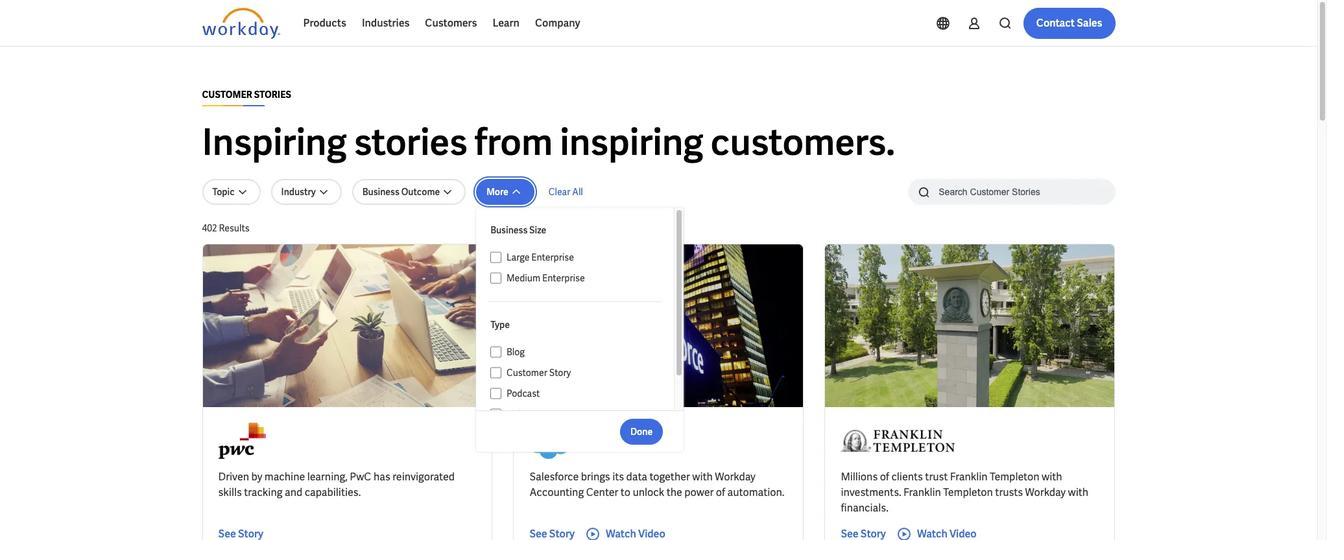 Task type: describe. For each thing, give the bounding box(es) containing it.
1 horizontal spatial with
[[1042, 470, 1063, 484]]

skills
[[218, 486, 242, 500]]

contact sales link
[[1024, 8, 1116, 39]]

clear all
[[549, 186, 583, 198]]

customer story link
[[502, 365, 662, 381]]

salesforce.com image
[[530, 423, 582, 459]]

clear all button
[[545, 179, 587, 205]]

to
[[621, 486, 631, 500]]

products
[[303, 16, 346, 30]]

business outcome
[[363, 186, 440, 198]]

large enterprise
[[507, 252, 574, 263]]

company
[[535, 16, 580, 30]]

medium enterprise
[[507, 273, 585, 284]]

industries button
[[354, 8, 417, 39]]

stories
[[354, 119, 468, 166]]

and
[[285, 486, 303, 500]]

done button
[[620, 419, 663, 445]]

capabilities.
[[305, 486, 361, 500]]

customer
[[202, 89, 252, 101]]

reinvigorated
[[393, 470, 455, 484]]

by
[[251, 470, 262, 484]]

millions
[[841, 470, 878, 484]]

products button
[[296, 8, 354, 39]]

go to the homepage image
[[202, 8, 280, 39]]

driven by machine learning, pwc has reinvigorated skills tracking and capabilities.
[[218, 470, 455, 500]]

industries
[[362, 16, 410, 30]]

from
[[475, 119, 553, 166]]

machine
[[265, 470, 305, 484]]

business for business size
[[491, 224, 528, 236]]

402
[[202, 223, 217, 234]]

financials.
[[841, 502, 889, 515]]

video
[[507, 409, 530, 420]]

enterprise for medium enterprise
[[542, 273, 585, 284]]

blog link
[[502, 345, 662, 360]]

sales
[[1077, 16, 1103, 30]]

millions of clients trust franklin templeton with investments. franklin templeton trusts workday with financials.
[[841, 470, 1089, 515]]

trust
[[925, 470, 948, 484]]

driven
[[218, 470, 249, 484]]

medium enterprise link
[[502, 271, 662, 286]]

franklin templeton companies, llc image
[[841, 423, 955, 459]]

pricewaterhousecoopers global licensing services corporation (pwc) image
[[218, 423, 266, 459]]

Search Customer Stories text field
[[931, 180, 1090, 203]]

business for business outcome
[[363, 186, 400, 198]]

podcast link
[[502, 386, 662, 402]]

the
[[667, 486, 682, 500]]

company button
[[527, 8, 588, 39]]

customer stories
[[202, 89, 291, 101]]

business size
[[491, 224, 546, 236]]

data
[[626, 470, 648, 484]]

more
[[487, 186, 509, 198]]

customers.
[[711, 119, 895, 166]]

automation.
[[728, 486, 785, 500]]

customers button
[[417, 8, 485, 39]]

results
[[219, 223, 250, 234]]

of inside salesforce brings its data together with workday accounting center to unlock the power of automation.
[[716, 486, 726, 500]]

outcome
[[401, 186, 440, 198]]

1 vertical spatial templeton
[[944, 486, 993, 500]]

learn
[[493, 16, 520, 30]]

all
[[572, 186, 583, 198]]

large
[[507, 252, 530, 263]]



Task type: vqa. For each thing, say whether or not it's contained in the screenshot.
"Schnuck Markets streamlines hiring processes during the pandemic with Workday."
no



Task type: locate. For each thing, give the bounding box(es) containing it.
franklin right trust
[[950, 470, 988, 484]]

of right power on the bottom
[[716, 486, 726, 500]]

with
[[692, 470, 713, 484], [1042, 470, 1063, 484], [1068, 486, 1089, 500]]

1 horizontal spatial workday
[[1026, 486, 1066, 500]]

enterprise
[[532, 252, 574, 263], [542, 273, 585, 284]]

business outcome button
[[352, 179, 466, 205]]

clients
[[892, 470, 923, 484]]

0 horizontal spatial franklin
[[904, 486, 941, 500]]

accounting
[[530, 486, 584, 500]]

together
[[650, 470, 690, 484]]

workday inside salesforce brings its data together with workday accounting center to unlock the power of automation.
[[715, 470, 756, 484]]

has
[[374, 470, 390, 484]]

0 vertical spatial templeton
[[990, 470, 1040, 484]]

customers
[[425, 16, 477, 30]]

topic button
[[202, 179, 261, 205]]

templeton up trusts
[[990, 470, 1040, 484]]

None checkbox
[[491, 388, 502, 400], [491, 409, 502, 420], [491, 388, 502, 400], [491, 409, 502, 420]]

402 results
[[202, 223, 250, 234]]

tracking
[[244, 486, 283, 500]]

brings
[[581, 470, 610, 484]]

customer
[[507, 367, 547, 379]]

0 vertical spatial of
[[880, 470, 890, 484]]

1 horizontal spatial of
[[880, 470, 890, 484]]

2 horizontal spatial with
[[1068, 486, 1089, 500]]

1 vertical spatial franklin
[[904, 486, 941, 500]]

1 vertical spatial enterprise
[[542, 273, 585, 284]]

stories
[[254, 89, 291, 101]]

power
[[685, 486, 714, 500]]

of up investments.
[[880, 470, 890, 484]]

workday
[[715, 470, 756, 484], [1026, 486, 1066, 500]]

workday up automation. on the right bottom of page
[[715, 470, 756, 484]]

done
[[631, 426, 653, 438]]

0 vertical spatial business
[[363, 186, 400, 198]]

with inside salesforce brings its data together with workday accounting center to unlock the power of automation.
[[692, 470, 713, 484]]

1 vertical spatial of
[[716, 486, 726, 500]]

medium
[[507, 273, 541, 284]]

workday inside millions of clients trust franklin templeton with investments. franklin templeton trusts workday with financials.
[[1026, 486, 1066, 500]]

0 vertical spatial workday
[[715, 470, 756, 484]]

enterprise down large enterprise link
[[542, 273, 585, 284]]

0 vertical spatial enterprise
[[532, 252, 574, 263]]

topic
[[212, 186, 235, 198]]

franklin down trust
[[904, 486, 941, 500]]

more button
[[476, 179, 534, 205]]

enterprise up medium enterprise
[[532, 252, 574, 263]]

investments.
[[841, 486, 902, 500]]

contact sales
[[1037, 16, 1103, 30]]

0 horizontal spatial workday
[[715, 470, 756, 484]]

0 horizontal spatial of
[[716, 486, 726, 500]]

pwc
[[350, 470, 371, 484]]

learn button
[[485, 8, 527, 39]]

0 vertical spatial franklin
[[950, 470, 988, 484]]

clear
[[549, 186, 571, 198]]

workday right trusts
[[1026, 486, 1066, 500]]

podcast
[[507, 388, 540, 400]]

inspiring
[[202, 119, 347, 166]]

0 horizontal spatial with
[[692, 470, 713, 484]]

salesforce brings its data together with workday accounting center to unlock the power of automation.
[[530, 470, 785, 500]]

business
[[363, 186, 400, 198], [491, 224, 528, 236]]

inspiring stories from inspiring customers.
[[202, 119, 895, 166]]

templeton
[[990, 470, 1040, 484], [944, 486, 993, 500]]

franklin
[[950, 470, 988, 484], [904, 486, 941, 500]]

video link
[[502, 407, 662, 422]]

industry button
[[271, 179, 342, 205]]

large enterprise link
[[502, 250, 662, 265]]

industry
[[281, 186, 316, 198]]

1 horizontal spatial franklin
[[950, 470, 988, 484]]

business left outcome
[[363, 186, 400, 198]]

its
[[613, 470, 624, 484]]

0 horizontal spatial business
[[363, 186, 400, 198]]

learning,
[[307, 470, 348, 484]]

templeton down trust
[[944, 486, 993, 500]]

of inside millions of clients trust franklin templeton with investments. franklin templeton trusts workday with financials.
[[880, 470, 890, 484]]

blog
[[507, 346, 525, 358]]

story
[[549, 367, 571, 379]]

salesforce
[[530, 470, 579, 484]]

inspiring
[[560, 119, 704, 166]]

1 horizontal spatial business
[[491, 224, 528, 236]]

size
[[530, 224, 546, 236]]

trusts
[[996, 486, 1023, 500]]

None checkbox
[[491, 252, 502, 263], [491, 273, 502, 284], [491, 346, 502, 358], [491, 367, 502, 379], [491, 252, 502, 263], [491, 273, 502, 284], [491, 346, 502, 358], [491, 367, 502, 379]]

business up large
[[491, 224, 528, 236]]

customer story
[[507, 367, 571, 379]]

of
[[880, 470, 890, 484], [716, 486, 726, 500]]

1 vertical spatial workday
[[1026, 486, 1066, 500]]

enterprise for large enterprise
[[532, 252, 574, 263]]

business inside business outcome button
[[363, 186, 400, 198]]

contact
[[1037, 16, 1075, 30]]

type
[[491, 319, 510, 331]]

unlock
[[633, 486, 665, 500]]

1 vertical spatial business
[[491, 224, 528, 236]]

center
[[586, 486, 619, 500]]



